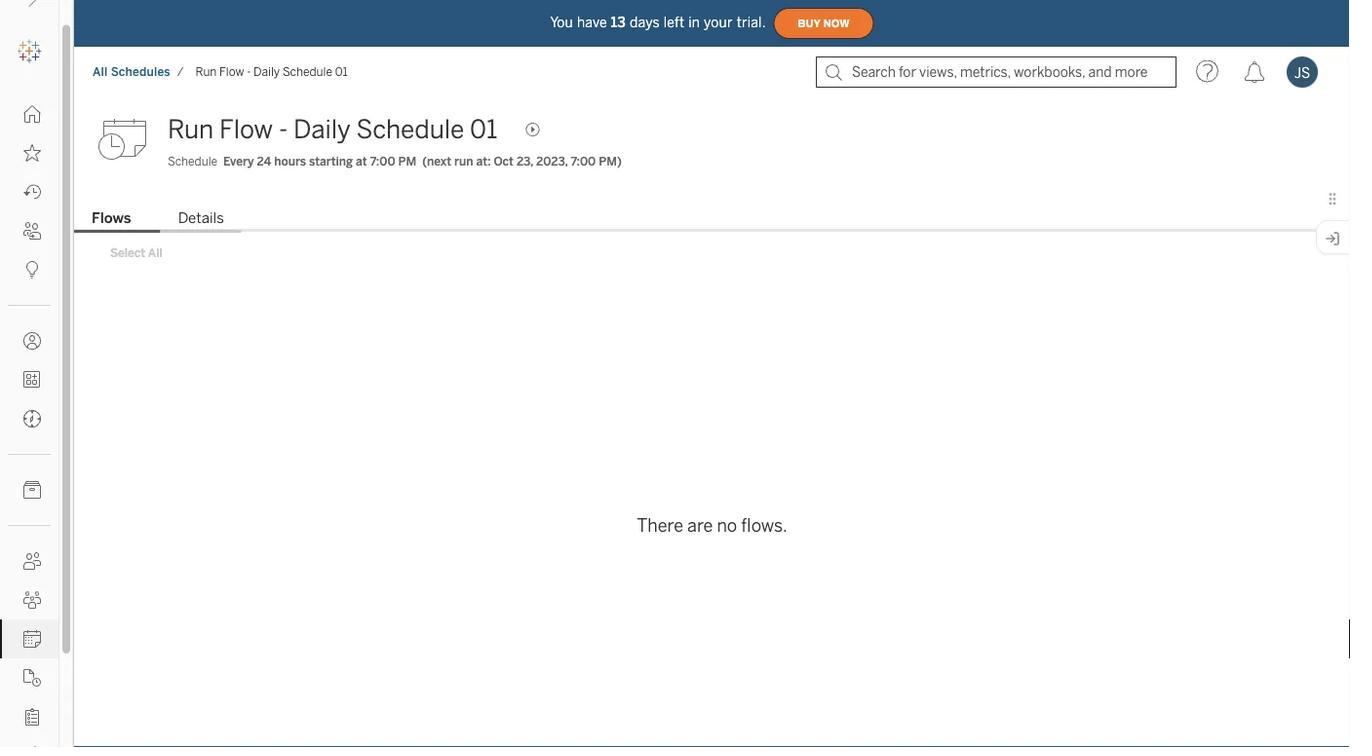 Task type: locate. For each thing, give the bounding box(es) containing it.
01
[[335, 65, 348, 79], [470, 115, 498, 145]]

0 vertical spatial all
[[93, 65, 108, 79]]

1 horizontal spatial all
[[148, 246, 163, 261]]

schedule image
[[98, 110, 156, 169]]

details
[[178, 210, 224, 227]]

navigation panel element
[[0, 32, 59, 748]]

all left schedules
[[93, 65, 108, 79]]

0 horizontal spatial 7:00
[[370, 155, 396, 169]]

left
[[664, 14, 685, 30]]

01 up at:
[[470, 115, 498, 145]]

you have 13 days left in your trial.
[[550, 14, 766, 30]]

- right /
[[247, 65, 251, 79]]

/
[[177, 65, 184, 79]]

all inside button
[[148, 246, 163, 261]]

2 7:00 from the left
[[571, 155, 596, 169]]

7:00 right at
[[370, 155, 396, 169]]

2023,
[[536, 155, 568, 169]]

1 7:00 from the left
[[370, 155, 396, 169]]

0 vertical spatial -
[[247, 65, 251, 79]]

1 horizontal spatial 7:00
[[571, 155, 596, 169]]

0 horizontal spatial 01
[[335, 65, 348, 79]]

buy now
[[798, 17, 850, 29]]

0 horizontal spatial schedule
[[168, 155, 218, 169]]

0 vertical spatial flow
[[219, 65, 244, 79]]

all
[[93, 65, 108, 79], [148, 246, 163, 261]]

run
[[454, 155, 473, 169]]

1 horizontal spatial 01
[[470, 115, 498, 145]]

0 horizontal spatial -
[[247, 65, 251, 79]]

Search for views, metrics, workbooks, and more text field
[[816, 57, 1177, 88]]

oct
[[494, 155, 514, 169]]

1 vertical spatial daily
[[294, 115, 351, 145]]

schedule up hours
[[283, 65, 333, 79]]

all schedules /
[[93, 65, 184, 79]]

- inside run flow - daily schedule 01 'main content'
[[279, 115, 288, 145]]

1 horizontal spatial schedule
[[283, 65, 333, 79]]

1 vertical spatial all
[[148, 246, 163, 261]]

run flow - daily schedule 01 up 24
[[196, 65, 348, 79]]

sub-spaces tab list
[[74, 208, 1351, 233]]

run inside 'main content'
[[168, 115, 214, 145]]

flow right /
[[219, 65, 244, 79]]

there
[[637, 516, 684, 537]]

run flow - daily schedule 01 main content
[[74, 98, 1351, 748]]

2 horizontal spatial schedule
[[356, 115, 464, 145]]

schedule
[[283, 65, 333, 79], [356, 115, 464, 145], [168, 155, 218, 169]]

schedule left every
[[168, 155, 218, 169]]

select
[[110, 246, 145, 261]]

hours
[[274, 155, 306, 169]]

daily
[[254, 65, 280, 79], [294, 115, 351, 145]]

run flow - daily schedule 01 up starting
[[168, 115, 498, 145]]

7:00
[[370, 155, 396, 169], [571, 155, 596, 169]]

run
[[196, 65, 217, 79], [168, 115, 214, 145]]

run flow - daily schedule 01 inside 'main content'
[[168, 115, 498, 145]]

run down /
[[168, 115, 214, 145]]

1 horizontal spatial daily
[[294, 115, 351, 145]]

0 vertical spatial 01
[[335, 65, 348, 79]]

are
[[688, 516, 713, 537]]

1 vertical spatial flow
[[219, 115, 273, 145]]

1 vertical spatial run flow - daily schedule 01
[[168, 115, 498, 145]]

flows
[[92, 210, 131, 227]]

2 vertical spatial schedule
[[168, 155, 218, 169]]

0 horizontal spatial daily
[[254, 65, 280, 79]]

flow
[[219, 65, 244, 79], [219, 115, 273, 145]]

schedule up pm
[[356, 115, 464, 145]]

1 vertical spatial -
[[279, 115, 288, 145]]

-
[[247, 65, 251, 79], [279, 115, 288, 145]]

all right select
[[148, 246, 163, 261]]

1 horizontal spatial -
[[279, 115, 288, 145]]

flow up every
[[219, 115, 273, 145]]

daily right /
[[254, 65, 280, 79]]

- up hours
[[279, 115, 288, 145]]

days
[[630, 14, 660, 30]]

you
[[550, 14, 573, 30]]

run flow - daily schedule 01
[[196, 65, 348, 79], [168, 115, 498, 145]]

1 vertical spatial 01
[[470, 115, 498, 145]]

daily up starting
[[294, 115, 351, 145]]

1 vertical spatial run
[[168, 115, 214, 145]]

pm)
[[599, 155, 622, 169]]

2 flow from the top
[[219, 115, 273, 145]]

01 up starting
[[335, 65, 348, 79]]

run flow - daily schedule 01 element
[[190, 65, 354, 79]]

24
[[257, 155, 271, 169]]

run right /
[[196, 65, 217, 79]]

pm
[[398, 155, 417, 169]]

7:00 left pm)
[[571, 155, 596, 169]]



Task type: describe. For each thing, give the bounding box(es) containing it.
there are no flows.
[[637, 516, 788, 537]]

1 flow from the top
[[219, 65, 244, 79]]

0 horizontal spatial all
[[93, 65, 108, 79]]

13
[[611, 14, 626, 30]]

daily inside 'main content'
[[294, 115, 351, 145]]

at:
[[476, 155, 491, 169]]

main navigation. press the up and down arrow keys to access links. element
[[0, 95, 59, 748]]

0 vertical spatial run flow - daily schedule 01
[[196, 65, 348, 79]]

now
[[824, 17, 850, 29]]

at
[[356, 155, 367, 169]]

select all
[[110, 246, 163, 261]]

0 vertical spatial daily
[[254, 65, 280, 79]]

flows.
[[741, 516, 788, 537]]

buy
[[798, 17, 821, 29]]

0 vertical spatial schedule
[[283, 65, 333, 79]]

trial.
[[737, 14, 766, 30]]

no
[[717, 516, 737, 537]]

every
[[223, 155, 254, 169]]

(next
[[423, 155, 452, 169]]

1 vertical spatial schedule
[[356, 115, 464, 145]]

starting
[[309, 155, 353, 169]]

flow inside 'main content'
[[219, 115, 273, 145]]

schedules
[[111, 65, 170, 79]]

buy now button
[[774, 8, 874, 39]]

01 inside run flow - daily schedule 01 'main content'
[[470, 115, 498, 145]]

in
[[689, 14, 700, 30]]

have
[[577, 14, 607, 30]]

schedule every 24 hours starting at 7:00 pm (next run at: oct 23, 2023, 7:00 pm)
[[168, 155, 622, 169]]

select all button
[[98, 242, 175, 265]]

all schedules link
[[92, 64, 171, 80]]

0 vertical spatial run
[[196, 65, 217, 79]]

23,
[[517, 155, 534, 169]]

your
[[704, 14, 733, 30]]



Task type: vqa. For each thing, say whether or not it's contained in the screenshot.
World Indicators LINK
no



